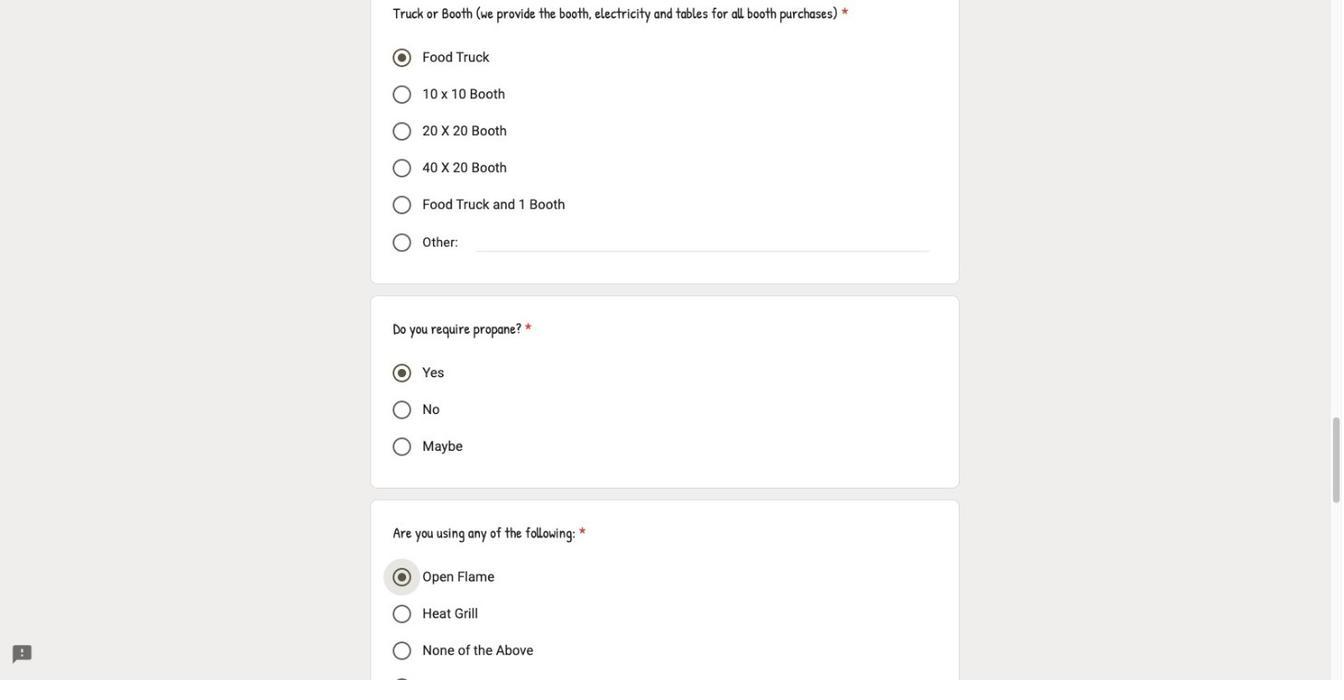 Task type: vqa. For each thing, say whether or not it's contained in the screenshot.
90°
no



Task type: locate. For each thing, give the bounding box(es) containing it.
2 horizontal spatial required question element
[[838, 3, 848, 25]]

2 vertical spatial heading
[[393, 523, 586, 545]]

3 heading from the top
[[393, 523, 586, 545]]

Maybe radio
[[393, 438, 412, 457]]

1 heading from the top
[[393, 3, 848, 25]]

1 vertical spatial heading
[[393, 319, 532, 341]]

2 vertical spatial required question element
[[576, 523, 586, 545]]

1 vertical spatial required question element
[[521, 319, 532, 341]]

1 horizontal spatial required question element
[[576, 523, 586, 545]]

20 X 20 Booth radio
[[393, 122, 412, 141]]

required question element
[[838, 3, 848, 25], [521, 319, 532, 341], [576, 523, 586, 545]]

heading
[[393, 3, 848, 25], [393, 319, 532, 341], [393, 523, 586, 545]]

2 heading from the top
[[393, 319, 532, 341]]

required question element for heading for the "open flame" radio
[[576, 523, 586, 545]]

0 vertical spatial heading
[[393, 3, 848, 25]]

0 vertical spatial required question element
[[838, 3, 848, 25]]

none of the above image
[[393, 643, 412, 661]]

0 horizontal spatial required question element
[[521, 319, 532, 341]]

None radio
[[393, 234, 412, 252]]

None of the Above radio
[[393, 643, 412, 661]]



Task type: describe. For each thing, give the bounding box(es) containing it.
Yes radio
[[393, 365, 412, 383]]

yes image
[[398, 370, 407, 378]]

40 X 20 Booth radio
[[393, 159, 412, 178]]

Food Truck radio
[[393, 49, 412, 67]]

10 x 10 booth image
[[393, 86, 412, 104]]

heat grill image
[[393, 606, 412, 624]]

Open Flame radio
[[393, 569, 412, 587]]

heading for the yes radio
[[393, 319, 532, 341]]

required question element for heading corresponding to the food truck radio
[[838, 3, 848, 25]]

10 x 10 Booth radio
[[393, 86, 412, 104]]

required question element for heading corresponding to the yes radio
[[521, 319, 532, 341]]

Heat Grill radio
[[393, 606, 412, 624]]

report a problem to google image
[[11, 644, 33, 666]]

20 x 20 booth image
[[393, 122, 412, 141]]

heading for the "open flame" radio
[[393, 523, 586, 545]]

no image
[[393, 401, 412, 420]]

40 x 20 booth image
[[393, 159, 412, 178]]

food truck image
[[398, 54, 407, 62]]

heading for the food truck radio
[[393, 3, 848, 25]]

Food Truck and 1 Booth radio
[[393, 196, 412, 215]]

open flame image
[[398, 574, 407, 582]]

Other response text field
[[477, 231, 929, 252]]

maybe image
[[393, 438, 412, 457]]

food truck and 1 booth image
[[393, 196, 412, 215]]

No radio
[[393, 401, 412, 420]]



